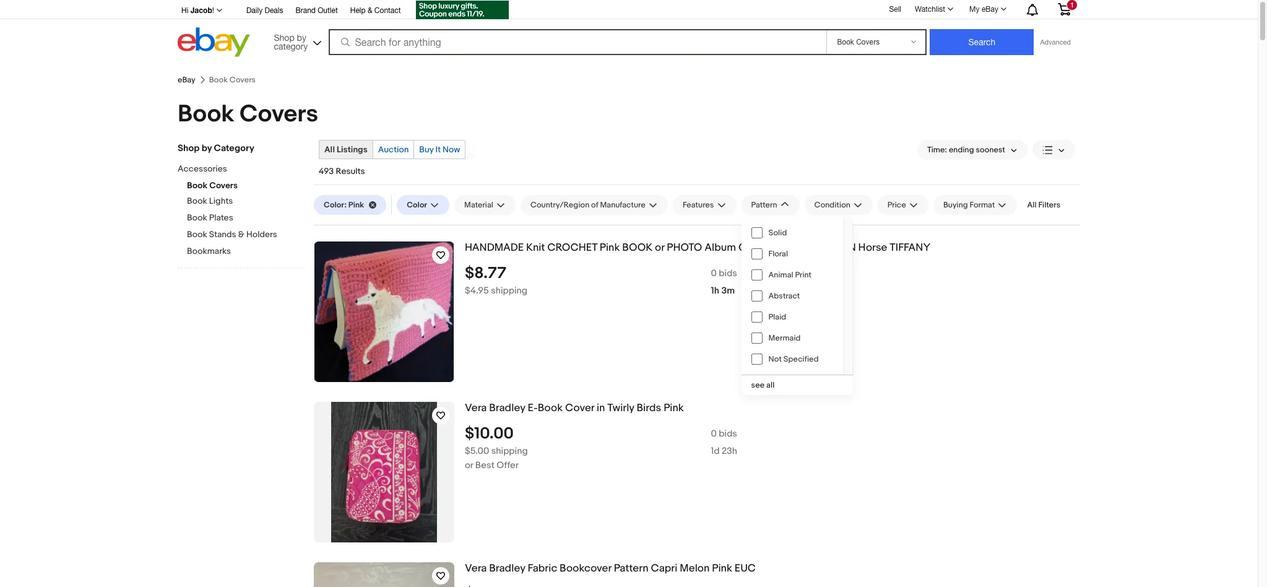 Task type: locate. For each thing, give the bounding box(es) containing it.
tap to watch item - vera bradley e-book cover in twirly birds pink image
[[432, 407, 450, 424]]

all up the 493
[[325, 144, 335, 155]]

banner containing sell
[[178, 0, 1081, 60]]

bradley inside 'link'
[[489, 562, 526, 575]]

2 vera from the top
[[465, 562, 487, 575]]

all inside button
[[1028, 200, 1037, 210]]

tiffany
[[890, 242, 931, 254]]

book covers
[[178, 100, 318, 129]]

0 vertical spatial vera
[[465, 402, 487, 414]]

covers inside accessories book covers book lights book plates book stands & holders bookmarks
[[209, 180, 238, 191]]

1 vertical spatial vera
[[465, 562, 487, 575]]

bradley for fabric
[[489, 562, 526, 575]]

0 up 1h
[[711, 267, 717, 279]]

$10.00
[[465, 424, 514, 443]]

0 inside the 0 bids $5.00 shipping
[[711, 428, 717, 440]]

1 horizontal spatial all
[[1028, 200, 1037, 210]]

shop by category
[[178, 142, 254, 154]]

book up by
[[178, 100, 234, 129]]

watchlist link
[[909, 2, 960, 17]]

fabric
[[528, 562, 558, 575]]

book
[[178, 100, 234, 129], [187, 180, 208, 191], [187, 196, 207, 206], [187, 212, 207, 223], [187, 229, 207, 240], [538, 402, 563, 414]]

none submit inside banner
[[931, 29, 1035, 55]]

all
[[325, 144, 335, 155], [1028, 200, 1037, 210]]

unicorn
[[808, 242, 857, 254]]

& down book plates link
[[238, 229, 245, 240]]

1 vertical spatial shipping
[[492, 445, 528, 457]]

2 0 from the top
[[711, 428, 717, 440]]

1 vertical spatial &
[[238, 229, 245, 240]]

tap to watch item - handmade knit crochet pink book or photo album cover white unicorn horse tiffany image
[[432, 247, 450, 264]]

1 0 from the top
[[711, 267, 717, 279]]

pattern
[[752, 200, 778, 210], [614, 562, 649, 575]]

vera bradley e-book cover in twirly birds pink link
[[465, 402, 1081, 415]]

solid link
[[742, 222, 844, 243]]

1 vertical spatial pattern
[[614, 562, 649, 575]]

banner
[[178, 0, 1081, 60]]

bradley left fabric
[[489, 562, 526, 575]]

&
[[368, 6, 373, 15], [238, 229, 245, 240]]

3m
[[722, 285, 735, 297]]

bids inside the 0 bids $5.00 shipping
[[719, 428, 738, 440]]

0 horizontal spatial covers
[[209, 180, 238, 191]]

0 for $10.00
[[711, 428, 717, 440]]

0 vertical spatial ebay
[[982, 5, 999, 14]]

bids up 23h
[[719, 428, 738, 440]]

cover
[[565, 402, 595, 414]]

buy it now
[[420, 144, 460, 155]]

advanced link
[[1035, 30, 1078, 55]]

not specified
[[769, 354, 819, 364]]

covers up "category"
[[240, 100, 318, 129]]

493
[[319, 166, 334, 177]]

0 vertical spatial covers
[[240, 100, 318, 129]]

vera
[[465, 402, 487, 414], [465, 562, 487, 575]]

1 vertical spatial covers
[[209, 180, 238, 191]]

floral link
[[742, 243, 844, 264]]

0 inside 0 bids $4.95 shipping
[[711, 267, 717, 279]]

bradley left "e-"
[[489, 402, 526, 414]]

daily deals
[[246, 6, 283, 15]]

or right 'book'
[[655, 242, 665, 254]]

twirly
[[608, 402, 635, 414]]

1 horizontal spatial covers
[[240, 100, 318, 129]]

book left the plates
[[187, 212, 207, 223]]

ebay inside account navigation
[[982, 5, 999, 14]]

2 bids from the top
[[719, 428, 738, 440]]

0 vertical spatial bids
[[719, 267, 738, 279]]

all left filters
[[1028, 200, 1037, 210]]

shipping up offer
[[492, 445, 528, 457]]

0 vertical spatial shipping
[[491, 285, 528, 297]]

1 bids from the top
[[719, 267, 738, 279]]

1 horizontal spatial &
[[368, 6, 373, 15]]

bids for $10.00
[[719, 428, 738, 440]]

2 bradley from the top
[[489, 562, 526, 575]]

bradley for e-
[[489, 402, 526, 414]]

all for all filters
[[1028, 200, 1037, 210]]

holders
[[246, 229, 277, 240]]

& right help
[[368, 6, 373, 15]]

or left best
[[465, 459, 474, 471]]

& inside account navigation
[[368, 6, 373, 15]]

1h
[[711, 285, 720, 297]]

None submit
[[931, 29, 1035, 55]]

2 shipping from the top
[[492, 445, 528, 457]]

book left the 'lights'
[[187, 196, 207, 206]]

0 vertical spatial all
[[325, 144, 335, 155]]

photo
[[667, 242, 703, 254]]

white
[[778, 242, 806, 254]]

1 vertical spatial or
[[465, 459, 474, 471]]

birds
[[637, 402, 662, 414]]

my
[[970, 5, 980, 14]]

all filters
[[1028, 200, 1061, 210]]

all listings link
[[320, 141, 373, 159]]

0 vertical spatial or
[[655, 242, 665, 254]]

cover
[[739, 242, 775, 254]]

0 vertical spatial 0
[[711, 267, 717, 279]]

my ebay
[[970, 5, 999, 14]]

not specified link
[[742, 349, 844, 370]]

it
[[436, 144, 441, 155]]

1 horizontal spatial ebay
[[982, 5, 999, 14]]

not
[[769, 354, 782, 364]]

pattern up solid at the top
[[752, 200, 778, 210]]

handmade
[[465, 242, 524, 254]]

or inside handmade knit crochet pink book or photo album cover white unicorn horse tiffany link
[[655, 242, 665, 254]]

shipping down $8.77
[[491, 285, 528, 297]]

brand outlet link
[[296, 4, 338, 18]]

shipping inside the 0 bids $5.00 shipping
[[492, 445, 528, 457]]

mermaid link
[[742, 328, 844, 349]]

1 horizontal spatial pattern
[[752, 200, 778, 210]]

0 vertical spatial pattern
[[752, 200, 778, 210]]

euc
[[735, 562, 756, 575]]

0 vertical spatial &
[[368, 6, 373, 15]]

vera right tap to watch item - vera bradley fabric bookcover pattern capri melon pink euc image
[[465, 562, 487, 575]]

pink
[[349, 200, 364, 210], [600, 242, 620, 254], [664, 402, 684, 414], [712, 562, 733, 575]]

vera inside vera bradley e-book cover in twirly birds pink link
[[465, 402, 487, 414]]

help
[[350, 6, 366, 15]]

see
[[752, 380, 765, 390]]

0 horizontal spatial pattern
[[614, 562, 649, 575]]

mermaid
[[769, 333, 801, 343]]

my ebay link
[[963, 2, 1013, 17]]

1 vertical spatial all
[[1028, 200, 1037, 210]]

0 horizontal spatial ebay
[[178, 75, 196, 85]]

0 vertical spatial bradley
[[489, 402, 526, 414]]

bids
[[719, 267, 738, 279], [719, 428, 738, 440]]

1d
[[711, 445, 720, 457]]

pattern inside vera bradley fabric bookcover pattern capri melon pink euc 'link'
[[614, 562, 649, 575]]

vera inside vera bradley fabric bookcover pattern capri melon pink euc 'link'
[[465, 562, 487, 575]]

0 bids $4.95 shipping
[[465, 267, 738, 297]]

1d 23h or best offer
[[465, 445, 738, 471]]

1 vera from the top
[[465, 402, 487, 414]]

1 horizontal spatial or
[[655, 242, 665, 254]]

shipping
[[491, 285, 528, 297], [492, 445, 528, 457]]

$5.00
[[465, 445, 490, 457]]

1 vertical spatial 0
[[711, 428, 717, 440]]

brand
[[296, 6, 316, 15]]

vera bradley fabric bookcover pattern capri melon pink euc
[[465, 562, 756, 575]]

contact
[[375, 6, 401, 15]]

0 horizontal spatial all
[[325, 144, 335, 155]]

1 bradley from the top
[[489, 402, 526, 414]]

handmade knit crochet pink book or photo album cover white unicorn horse tiffany
[[465, 242, 931, 254]]

bids up 3m
[[719, 267, 738, 279]]

pink left euc
[[712, 562, 733, 575]]

1 vertical spatial bradley
[[489, 562, 526, 575]]

0 up 1d
[[711, 428, 717, 440]]

shipping inside 0 bids $4.95 shipping
[[491, 285, 528, 297]]

0 horizontal spatial &
[[238, 229, 245, 240]]

1 vertical spatial bids
[[719, 428, 738, 440]]

abstract
[[769, 291, 800, 301]]

vera for vera bradley fabric bookcover pattern capri melon pink euc
[[465, 562, 487, 575]]

covers up the 'lights'
[[209, 180, 238, 191]]

handmade knit crochet pink book or photo album cover white unicorn horse tiffany image
[[315, 242, 454, 382]]

vera up $10.00
[[465, 402, 487, 414]]

color: pink link
[[314, 195, 387, 215]]

advanced
[[1041, 38, 1072, 46]]

ebay
[[982, 5, 999, 14], [178, 75, 196, 85]]

bids inside 0 bids $4.95 shipping
[[719, 267, 738, 279]]

pattern left capri
[[614, 562, 649, 575]]

0 horizontal spatial or
[[465, 459, 474, 471]]

1 shipping from the top
[[491, 285, 528, 297]]



Task type: vqa. For each thing, say whether or not it's contained in the screenshot.
Plush within 3D Simulation Bread Shape Plush Pillow Soft Lumbar Back Cushion Stuffed Toy Gift Brand New
no



Task type: describe. For each thing, give the bounding box(es) containing it.
accessories book covers book lights book plates book stands & holders bookmarks
[[178, 164, 277, 256]]

plates
[[209, 212, 233, 223]]

floral
[[769, 249, 789, 259]]

0 bids $5.00 shipping
[[465, 428, 738, 457]]

buy it now link
[[415, 141, 465, 159]]

outlet
[[318, 6, 338, 15]]

get the coupon image
[[416, 1, 509, 19]]

ebay link
[[178, 75, 196, 85]]

pattern button
[[742, 195, 800, 215]]

e-
[[528, 402, 538, 414]]

plaid link
[[742, 307, 844, 328]]

vera bradley e-book cover in twirly birds pink image
[[332, 402, 437, 543]]

bookmarks link
[[187, 246, 305, 258]]

bids for $8.77
[[719, 267, 738, 279]]

melon
[[680, 562, 710, 575]]

handmade knit crochet pink book or photo album cover white unicorn horse tiffany link
[[465, 242, 1081, 254]]

all
[[767, 380, 775, 390]]

book
[[623, 242, 653, 254]]

vera bradley e-book cover in twirly birds pink
[[465, 402, 684, 414]]

animal
[[769, 270, 794, 280]]

auction link
[[373, 141, 414, 159]]

filters
[[1039, 200, 1061, 210]]

book left cover
[[538, 402, 563, 414]]

shipping for $10.00
[[492, 445, 528, 457]]

vera bradley fabric bookcover pattern capri melon pink euc link
[[465, 562, 1081, 575]]

solid
[[769, 228, 787, 238]]

23h
[[722, 445, 738, 457]]

1h 3m
[[711, 285, 735, 297]]

capri
[[651, 562, 678, 575]]

category
[[214, 142, 254, 154]]

abstract link
[[742, 286, 844, 307]]

or inside 1d 23h or best offer
[[465, 459, 474, 471]]

help & contact link
[[350, 4, 401, 18]]

tap to watch item - vera bradley fabric bookcover pattern capri melon pink euc image
[[432, 567, 450, 585]]

vera bradley fabric bookcover pattern capri melon pink euc image
[[314, 562, 455, 587]]

auction
[[378, 144, 409, 155]]

knit
[[527, 242, 545, 254]]

see all
[[752, 380, 775, 390]]

color: pink
[[324, 200, 364, 210]]

0 for $8.77
[[711, 267, 717, 279]]

accessories
[[178, 164, 227, 174]]

deals
[[265, 6, 283, 15]]

brand outlet
[[296, 6, 338, 15]]

animal print
[[769, 270, 812, 280]]

$4.95
[[465, 285, 489, 297]]

help & contact
[[350, 6, 401, 15]]

book down accessories
[[187, 180, 208, 191]]

best
[[476, 459, 495, 471]]

pink right birds
[[664, 402, 684, 414]]

crochet
[[548, 242, 598, 254]]

all for all listings
[[325, 144, 335, 155]]

bookcover
[[560, 562, 612, 575]]

bookmarks
[[187, 246, 231, 256]]

by
[[202, 142, 212, 154]]

pink right the color:
[[349, 200, 364, 210]]

specified
[[784, 354, 819, 364]]

plaid
[[769, 312, 787, 322]]

watchlist
[[915, 5, 946, 14]]

sell
[[890, 5, 902, 13]]

offer
[[497, 459, 519, 471]]

see all button
[[742, 375, 853, 395]]

horse
[[859, 242, 888, 254]]

$8.77
[[465, 264, 507, 283]]

pink left 'book'
[[600, 242, 620, 254]]

book plates link
[[187, 212, 305, 224]]

animal print link
[[742, 264, 844, 286]]

all filters button
[[1023, 195, 1066, 215]]

1 vertical spatial ebay
[[178, 75, 196, 85]]

all listings
[[325, 144, 368, 155]]

your shopping cart contains 1 item image
[[1058, 3, 1072, 15]]

pattern inside pattern dropdown button
[[752, 200, 778, 210]]

book lights link
[[187, 196, 305, 208]]

493 results
[[319, 166, 365, 177]]

listings
[[337, 144, 368, 155]]

print
[[796, 270, 812, 280]]

shop
[[178, 142, 200, 154]]

sell link
[[884, 5, 907, 13]]

account navigation
[[178, 0, 1081, 21]]

stands
[[209, 229, 236, 240]]

lights
[[209, 196, 233, 206]]

pink inside 'link'
[[712, 562, 733, 575]]

& inside accessories book covers book lights book plates book stands & holders bookmarks
[[238, 229, 245, 240]]

vera for vera bradley e-book cover in twirly birds pink
[[465, 402, 487, 414]]

buy
[[420, 144, 434, 155]]

album
[[705, 242, 737, 254]]

shipping for $8.77
[[491, 285, 528, 297]]

book up bookmarks on the top of page
[[187, 229, 207, 240]]

accessories link
[[178, 164, 295, 175]]



